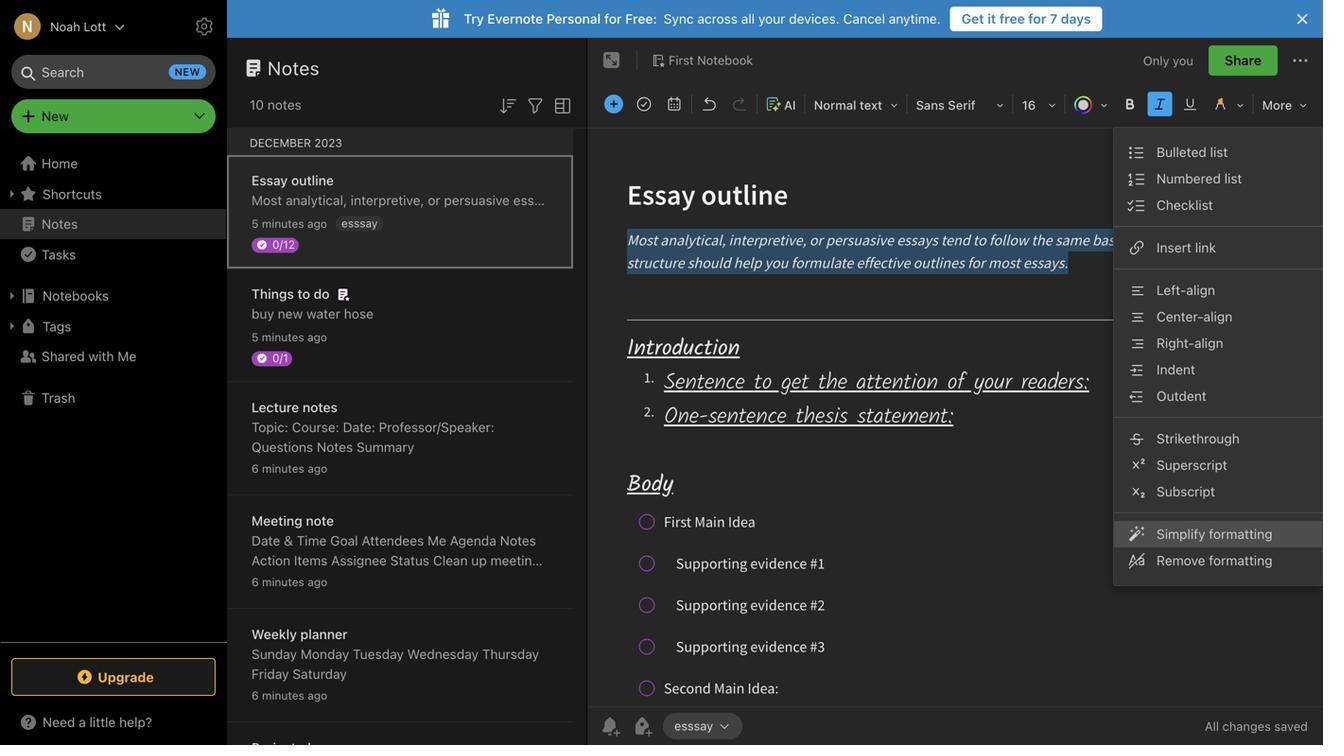 Task type: locate. For each thing, give the bounding box(es) containing it.
1 6 from the top
[[252, 462, 259, 475]]

Highlight field
[[1205, 91, 1251, 118]]

help
[[925, 192, 951, 208]]

1 vertical spatial 5
[[252, 331, 259, 344]]

add a reminder image
[[599, 715, 621, 738]]

goal
[[330, 533, 358, 549]]

clean
[[433, 553, 468, 568]]

planner
[[300, 627, 348, 642]]

new inside search box
[[175, 66, 200, 78]]

checklist
[[1157, 197, 1213, 213]]

summary
[[357, 439, 414, 455]]

notes down the status
[[401, 573, 435, 588]]

meeting down "assignee"
[[348, 573, 397, 588]]

0 vertical spatial meeting
[[490, 553, 540, 568]]

left-align link
[[1114, 277, 1322, 304]]

notes up tasks on the left top
[[42, 216, 78, 232]]

shared with me
[[42, 349, 136, 364]]

6 minutes ago
[[252, 462, 327, 475], [252, 575, 327, 589]]

new down settings icon
[[175, 66, 200, 78]]

same
[[668, 192, 701, 208]]

monday
[[301, 646, 349, 662]]

do
[[314, 286, 330, 302]]

5 down most
[[252, 217, 259, 230]]

notes right 10
[[267, 97, 301, 113]]

thursday
[[482, 646, 539, 662]]

ago down items
[[308, 575, 327, 589]]

10 notes
[[250, 97, 301, 113]]

1 vertical spatial esssay
[[674, 719, 713, 733]]

align down left-align link at the top
[[1203, 309, 1232, 324]]

course:
[[292, 419, 339, 435]]

persuasive
[[444, 192, 510, 208]]

0 vertical spatial you
[[1173, 53, 1193, 67]]

most
[[1172, 192, 1202, 208]]

View options field
[[547, 93, 574, 117]]

Account field
[[0, 8, 125, 45]]

align up center-align on the right top of the page
[[1186, 282, 1215, 298]]

6 down action
[[252, 575, 259, 589]]

new search field
[[25, 55, 206, 89]]

upgrade
[[98, 669, 154, 685]]

formatting inside menu item
[[1209, 526, 1273, 542]]

anytime.
[[889, 11, 941, 26]]

5 minutes ago
[[252, 217, 327, 230], [252, 331, 327, 344]]

1 vertical spatial list
[[1224, 171, 1242, 186]]

formatting
[[1209, 526, 1273, 542], [1209, 553, 1273, 568]]

align down the center-align link
[[1194, 335, 1223, 351]]

1 vertical spatial 5 minutes ago
[[252, 331, 327, 344]]

first
[[669, 53, 694, 67]]

0 horizontal spatial new
[[175, 66, 200, 78]]

1 horizontal spatial me
[[427, 533, 446, 549]]

tree
[[0, 148, 227, 641]]

3 6 from the top
[[252, 689, 259, 702]]

1 vertical spatial to
[[297, 286, 310, 302]]

6 minutes ago down action
[[252, 575, 327, 589]]

meeting note date & time goal attendees me agenda notes action items assignee status clean up meeting notes send out meeting notes and action items
[[252, 513, 540, 588]]

follow
[[605, 192, 641, 208]]

first notebook
[[669, 53, 753, 67]]

esssay button
[[663, 713, 743, 740]]

2 vertical spatial 6
[[252, 689, 259, 702]]

minutes down friday
[[262, 689, 304, 702]]

2 6 from the top
[[252, 575, 259, 589]]

0 vertical spatial esssay
[[341, 217, 378, 230]]

sync
[[664, 11, 694, 26]]

10
[[250, 97, 264, 113]]

items
[[506, 573, 539, 588]]

add tag image
[[631, 715, 654, 738]]

you right help
[[955, 192, 977, 208]]

WHAT'S NEW field
[[0, 707, 227, 738]]

5 minutes ago up 0/12
[[252, 217, 327, 230]]

buy new water hose
[[252, 306, 374, 322]]

click to collapse image
[[220, 710, 234, 733]]

settings image
[[193, 15, 216, 38]]

me inside tree
[[118, 349, 136, 364]]

for inside button
[[1028, 11, 1046, 26]]

date
[[252, 533, 280, 549]]

ago down saturday
[[308, 689, 327, 702]]

add filters image
[[524, 94, 547, 117]]

formatting down simplify formatting menu item
[[1209, 553, 1273, 568]]

tasks button
[[0, 239, 226, 270]]

bulleted list link
[[1114, 139, 1322, 166]]

tasks
[[42, 247, 76, 262]]

2 6 minutes ago from the top
[[252, 575, 327, 589]]

for left free:
[[604, 11, 622, 26]]

analytical,
[[286, 192, 347, 208]]

changes
[[1222, 719, 1271, 733]]

trash link
[[0, 383, 226, 413]]

0 vertical spatial 5
[[252, 217, 259, 230]]

most analytical, interpretive, or persuasive essays tend to follow the same basic pattern. this structure should help you formulate effective outlines for most ...
[[252, 192, 1217, 208]]

0 vertical spatial list
[[1210, 144, 1228, 160]]

0 vertical spatial me
[[118, 349, 136, 364]]

task image
[[631, 91, 657, 117]]

Search text field
[[25, 55, 202, 89]]

note window element
[[587, 38, 1323, 745]]

notes up "items"
[[500, 533, 536, 549]]

list down "bulleted list" link
[[1224, 171, 1242, 186]]

1 horizontal spatial new
[[278, 306, 303, 322]]

notes
[[267, 97, 301, 113], [303, 400, 338, 415], [252, 573, 286, 588], [401, 573, 435, 588]]

numbered list link
[[1114, 166, 1322, 192]]

note
[[306, 513, 334, 529]]

1 6 minutes ago from the top
[[252, 462, 327, 475]]

Add filters field
[[524, 93, 547, 117]]

Font size field
[[1015, 91, 1063, 118]]

left-
[[1157, 282, 1186, 298]]

formatting up remove formatting link
[[1209, 526, 1273, 542]]

lecture notes
[[252, 400, 338, 415]]

1 formatting from the top
[[1209, 526, 1273, 542]]

up
[[471, 553, 487, 568]]

left-align
[[1157, 282, 1215, 298]]

me right 'with'
[[118, 349, 136, 364]]

for for free:
[[604, 11, 622, 26]]

6
[[252, 462, 259, 475], [252, 575, 259, 589], [252, 689, 259, 702]]

meeting up "items"
[[490, 553, 540, 568]]

1 vertical spatial 6
[[252, 575, 259, 589]]

calendar event image
[[661, 91, 688, 117]]

0 vertical spatial formatting
[[1209, 526, 1273, 542]]

1 vertical spatial you
[[955, 192, 977, 208]]

a
[[79, 715, 86, 730]]

Heading level field
[[807, 91, 905, 118]]

0 horizontal spatial you
[[955, 192, 977, 208]]

december
[[250, 136, 311, 149]]

more
[[1262, 98, 1292, 112]]

align for right-
[[1194, 335, 1223, 351]]

italic image
[[1147, 91, 1173, 117]]

outline
[[291, 173, 334, 188]]

sunday
[[252, 646, 297, 662]]

1 horizontal spatial you
[[1173, 53, 1193, 67]]

list up 'numbered list' link
[[1210, 144, 1228, 160]]

shortcuts button
[[0, 179, 226, 209]]

meeting
[[490, 553, 540, 568], [348, 573, 397, 588]]

all
[[741, 11, 755, 26]]

2 vertical spatial align
[[1194, 335, 1223, 351]]

1 vertical spatial 6 minutes ago
[[252, 575, 327, 589]]

1 vertical spatial me
[[427, 533, 446, 549]]

0 vertical spatial align
[[1186, 282, 1215, 298]]

align for left-
[[1186, 282, 1215, 298]]

1 horizontal spatial meeting
[[490, 553, 540, 568]]

strikethrough link
[[1114, 426, 1322, 452]]

should
[[881, 192, 922, 208]]

across
[[697, 11, 738, 26]]

subscript
[[1157, 484, 1215, 499]]

0 vertical spatial 6 minutes ago
[[252, 462, 327, 475]]

minutes down the questions
[[262, 462, 304, 475]]

you right only
[[1173, 53, 1193, 67]]

0 horizontal spatial me
[[118, 349, 136, 364]]

home
[[42, 156, 78, 171]]

for
[[604, 11, 622, 26], [1028, 11, 1046, 26], [1151, 192, 1168, 208]]

to left do
[[297, 286, 310, 302]]

5 down buy
[[252, 331, 259, 344]]

0 vertical spatial 6
[[252, 462, 259, 475]]

More actions field
[[1289, 45, 1312, 76]]

1 vertical spatial formatting
[[1209, 553, 1273, 568]]

6 minutes ago for date & time goal attendees me agenda notes action items assignee status clean up meeting notes send out meeting notes and action items
[[252, 575, 327, 589]]

little
[[89, 715, 116, 730]]

1 horizontal spatial esssay
[[674, 719, 713, 733]]

for left 'most'
[[1151, 192, 1168, 208]]

minutes inside weekly planner sunday monday tuesday wednesday thursday friday saturday 6 minutes ago
[[262, 689, 304, 702]]

or
[[428, 192, 440, 208]]

align
[[1186, 282, 1215, 298], [1203, 309, 1232, 324], [1194, 335, 1223, 351]]

agenda
[[450, 533, 496, 549]]

esssay inside button
[[674, 719, 713, 733]]

0 vertical spatial new
[[175, 66, 200, 78]]

esssay down interpretive, on the left top of the page
[[341, 217, 378, 230]]

friday
[[252, 666, 289, 682]]

noah lott
[[50, 19, 106, 34]]

6 down the questions
[[252, 462, 259, 475]]

bold image
[[1117, 91, 1143, 117]]

to right tend at the top of the page
[[589, 192, 602, 208]]

ai button
[[759, 91, 803, 118]]

insert link link
[[1114, 235, 1322, 261]]

list for bulleted list
[[1210, 144, 1228, 160]]

new down things to do
[[278, 306, 303, 322]]

1 vertical spatial meeting
[[348, 573, 397, 588]]

strikethrough
[[1157, 431, 1240, 446]]

esssay right add tag "icon"
[[674, 719, 713, 733]]

6 minutes ago down the questions
[[252, 462, 327, 475]]

for left 7
[[1028, 11, 1046, 26]]

2 5 from the top
[[252, 331, 259, 344]]

more actions image
[[1289, 49, 1312, 72]]

esssay Tag actions field
[[713, 720, 731, 733]]

expand note image
[[601, 49, 623, 72]]

notes down course:
[[317, 439, 353, 455]]

ago down the questions
[[308, 462, 327, 475]]

you
[[1173, 53, 1193, 67], [955, 192, 977, 208]]

formatting for remove formatting
[[1209, 553, 1273, 568]]

1 horizontal spatial for
[[1028, 11, 1046, 26]]

5 minutes ago up 0/1
[[252, 331, 327, 344]]

2 formatting from the top
[[1209, 553, 1273, 568]]

0 horizontal spatial esssay
[[341, 217, 378, 230]]

notes up course:
[[303, 400, 338, 415]]

minutes up 0/12
[[262, 217, 304, 230]]

0 vertical spatial to
[[589, 192, 602, 208]]

outlines
[[1099, 192, 1148, 208]]

1 vertical spatial align
[[1203, 309, 1232, 324]]

minutes down action
[[262, 575, 304, 589]]

6 down friday
[[252, 689, 259, 702]]

with
[[88, 349, 114, 364]]

0 horizontal spatial for
[[604, 11, 622, 26]]

5
[[252, 217, 259, 230], [252, 331, 259, 344]]

tend
[[558, 192, 586, 208]]

me up clean
[[427, 533, 446, 549]]

new
[[175, 66, 200, 78], [278, 306, 303, 322]]

0 vertical spatial 5 minutes ago
[[252, 217, 327, 230]]

topic: course: date: professor/speaker: questions notes summary
[[252, 419, 494, 455]]



Task type: describe. For each thing, give the bounding box(es) containing it.
devices.
[[789, 11, 840, 26]]

most
[[252, 192, 282, 208]]

2 5 minutes ago from the top
[[252, 331, 327, 344]]

new
[[42, 108, 69, 124]]

only you
[[1143, 53, 1193, 67]]

help?
[[119, 715, 152, 730]]

essay outline
[[252, 173, 334, 188]]

pattern.
[[740, 192, 789, 208]]

1 horizontal spatial to
[[589, 192, 602, 208]]

and
[[438, 573, 461, 588]]

bulleted
[[1157, 144, 1207, 160]]

undo image
[[696, 91, 723, 117]]

normal
[[814, 98, 856, 112]]

0/12
[[272, 238, 295, 251]]

simplify formatting menu item
[[1114, 521, 1322, 548]]

tags
[[43, 318, 71, 334]]

ago down "analytical,"
[[307, 217, 327, 230]]

...
[[1206, 192, 1217, 208]]

1 5 from the top
[[252, 217, 259, 230]]

formulate
[[981, 192, 1039, 208]]

you inside the note window element
[[1173, 53, 1193, 67]]

center-align link
[[1114, 304, 1322, 330]]

ai
[[784, 98, 796, 112]]

cancel
[[843, 11, 885, 26]]

trash
[[42, 390, 75, 406]]

time
[[297, 533, 327, 549]]

attendees
[[362, 533, 424, 549]]

topic:
[[252, 419, 288, 435]]

sans serif
[[916, 98, 976, 112]]

this
[[792, 192, 818, 208]]

date:
[[343, 419, 375, 435]]

insert
[[1157, 240, 1192, 255]]

Font color field
[[1067, 91, 1115, 118]]

indent
[[1157, 362, 1195, 377]]

link
[[1195, 240, 1216, 255]]

ago down buy new water hose
[[307, 331, 327, 344]]

notes inside the meeting note date & time goal attendees me agenda notes action items assignee status clean up meeting notes send out meeting notes and action items
[[500, 533, 536, 549]]

interpretive,
[[351, 192, 424, 208]]

things to do
[[252, 286, 330, 302]]

center-align
[[1157, 309, 1232, 324]]

action
[[252, 553, 290, 568]]

me inside the meeting note date & time goal attendees me agenda notes action items assignee status clean up meeting notes send out meeting notes and action items
[[427, 533, 446, 549]]

notes inside tree
[[42, 216, 78, 232]]

right-align
[[1157, 335, 1223, 351]]

checklist link
[[1114, 192, 1322, 218]]

items
[[294, 553, 328, 568]]

meeting
[[252, 513, 302, 529]]

your
[[758, 11, 785, 26]]

formatting for simplify formatting
[[1209, 526, 1273, 542]]

notes up 10 notes
[[268, 57, 320, 79]]

6 for date & time goal attendees me agenda notes action items assignee status clean up meeting notes send out meeting notes and action items
[[252, 575, 259, 589]]

shared with me link
[[0, 341, 226, 372]]

assignee
[[331, 553, 387, 568]]

7
[[1050, 11, 1058, 26]]

list for numbered list
[[1224, 171, 1242, 186]]

1 5 minutes ago from the top
[[252, 217, 327, 230]]

get it free for 7 days button
[[950, 7, 1102, 31]]

december 2023
[[250, 136, 342, 149]]

outdent
[[1157, 388, 1207, 404]]

simplify
[[1157, 526, 1205, 542]]

notes down action
[[252, 573, 286, 588]]

notes inside the topic: course: date: professor/speaker: questions notes summary
[[317, 439, 353, 455]]

lott
[[84, 19, 106, 34]]

expand notebooks image
[[5, 288, 20, 304]]

for for 7
[[1028, 11, 1046, 26]]

minutes up 0/1
[[262, 331, 304, 344]]

buy
[[252, 306, 274, 322]]

6 for topic: course: date: professor/speaker: questions notes summary
[[252, 462, 259, 475]]

structure
[[822, 192, 877, 208]]

action
[[465, 573, 502, 588]]

numbered list
[[1157, 171, 1242, 186]]

6 inside weekly planner sunday monday tuesday wednesday thursday friday saturday 6 minutes ago
[[252, 689, 259, 702]]

numbered
[[1157, 171, 1221, 186]]

Note Editor text field
[[587, 129, 1323, 706]]

0 horizontal spatial to
[[297, 286, 310, 302]]

hose
[[344, 306, 374, 322]]

underline image
[[1177, 91, 1204, 117]]

only
[[1143, 53, 1169, 67]]

align for center-
[[1203, 309, 1232, 324]]

dropdown list menu
[[1114, 139, 1322, 574]]

tree containing home
[[0, 148, 227, 641]]

notebooks link
[[0, 281, 226, 311]]

need a little help?
[[43, 715, 152, 730]]

indent link
[[1114, 357, 1322, 383]]

first notebook button
[[645, 47, 760, 74]]

6 minutes ago for topic: course: date: professor/speaker: questions notes summary
[[252, 462, 327, 475]]

0 horizontal spatial meeting
[[348, 573, 397, 588]]

need
[[43, 715, 75, 730]]

0/1
[[272, 351, 288, 365]]

right-
[[1157, 335, 1194, 351]]

status
[[390, 553, 429, 568]]

personal
[[547, 11, 601, 26]]

ago inside weekly planner sunday monday tuesday wednesday thursday friday saturday 6 minutes ago
[[308, 689, 327, 702]]

1 vertical spatial new
[[278, 306, 303, 322]]

Insert field
[[600, 91, 628, 117]]

lecture
[[252, 400, 299, 415]]

outdent link
[[1114, 383, 1322, 410]]

center-
[[1157, 309, 1203, 324]]

effective
[[1043, 192, 1096, 208]]

remove formatting link
[[1114, 548, 1322, 574]]

2 horizontal spatial for
[[1151, 192, 1168, 208]]

More field
[[1256, 91, 1314, 118]]

superscript
[[1157, 457, 1227, 473]]

saved
[[1274, 719, 1308, 733]]

16
[[1022, 98, 1036, 112]]

insert link
[[1157, 240, 1216, 255]]

out
[[324, 573, 344, 588]]

expand tags image
[[5, 319, 20, 334]]

essays
[[513, 192, 555, 208]]

try evernote personal for free: sync across all your devices. cancel anytime.
[[464, 11, 941, 26]]

2023
[[314, 136, 342, 149]]

Sort options field
[[497, 93, 519, 117]]

tuesday
[[353, 646, 404, 662]]

text
[[860, 98, 882, 112]]

get
[[962, 11, 984, 26]]

share
[[1225, 52, 1262, 68]]

Font family field
[[909, 91, 1011, 118]]



Task type: vqa. For each thing, say whether or not it's contained in the screenshot.
clean
yes



